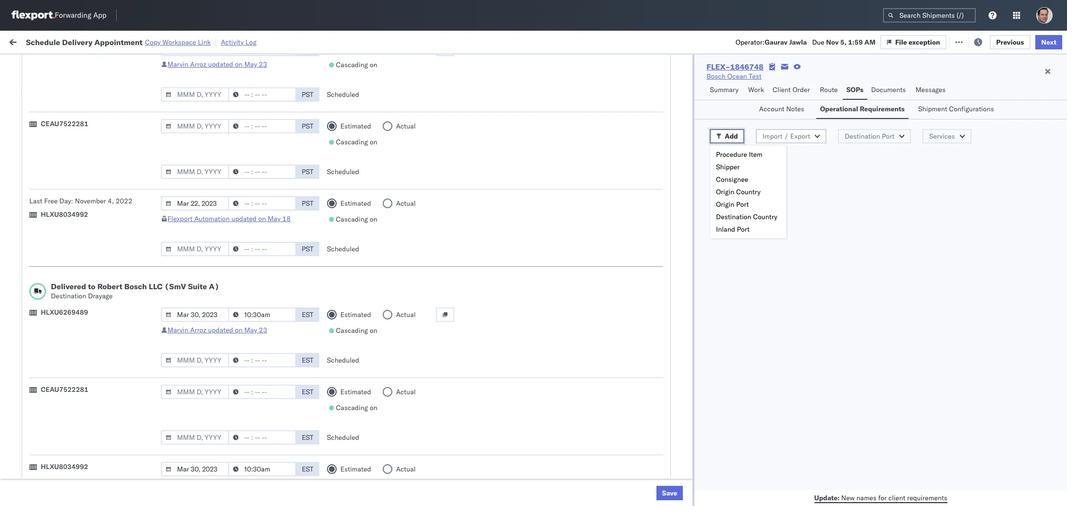 Task type: vqa. For each thing, say whether or not it's contained in the screenshot.
Doc
no



Task type: locate. For each thing, give the bounding box(es) containing it.
4 resize handle column header from the left
[[421, 74, 433, 507]]

pst for sixth -- : -- -- text box from the bottom of the page
[[302, 90, 314, 99]]

1 vertical spatial schedule pickup from rotterdam, netherlands button
[[22, 410, 164, 421]]

1 vertical spatial feb
[[234, 454, 246, 462]]

ceau7522281
[[41, 120, 88, 128], [41, 386, 88, 394]]

18
[[282, 215, 291, 223]]

schedule pickup from rotterdam, netherlands link down hlxu6269489
[[22, 326, 164, 335]]

pickup for first schedule pickup from rotterdam, netherlands button from the bottom
[[52, 411, 73, 420]]

: for status
[[70, 59, 71, 67]]

marvin arroz updated on may 23 for pst
[[167, 60, 267, 69]]

1 vertical spatial jawla
[[977, 94, 993, 103]]

destination inside delivered to robert bosch llc (smv suite a) destination drayage
[[51, 292, 86, 301]]

log
[[246, 38, 257, 46]]

1 vertical spatial 7:30
[[188, 454, 203, 462]]

arroz up 1:59 am cst, jan 25, 2023
[[190, 326, 206, 335]]

flexport automation updated on may 18 button
[[167, 215, 291, 223]]

from for confirm pickup from rotterdam, netherlands link
[[71, 432, 85, 441]]

2 vertical spatial port
[[737, 225, 750, 234]]

upload inside button
[[22, 178, 44, 187]]

dec left 24, at the left bottom of the page
[[234, 263, 247, 272]]

feb for 7:30 pm cst, feb 4, 2023
[[234, 475, 246, 483]]

schedule delivery appointment for 10:30
[[22, 305, 118, 314]]

cst, up 7:30 pm cst, feb 4, 2023
[[217, 454, 233, 462]]

0 vertical spatial updated
[[208, 60, 233, 69]]

1 7:30 from the top
[[188, 390, 203, 399]]

schedule pickup from rotterdam, netherlands button down hlxu6269489
[[22, 326, 164, 336]]

4 scheduled from the top
[[327, 356, 359, 365]]

flex-2130387 for schedule delivery appointment
[[649, 306, 699, 314]]

scheduled for third -- : -- -- text field from the top of the page
[[327, 434, 359, 442]]

1 flex-1889466 from the top
[[649, 200, 699, 209]]

6 schedule pickup from los angeles, ca link from the top
[[22, 347, 140, 357]]

delivery for 7:30 am cst, feb 3, 2023
[[48, 453, 73, 462]]

angeles, inside button
[[99, 242, 126, 250]]

1 vertical spatial lhuu7894563, uetu5238478
[[728, 221, 826, 230]]

1 vertical spatial 3,
[[248, 454, 254, 462]]

marvin arroz updated on may 23 button for est
[[167, 326, 267, 335]]

0 vertical spatial schedule pickup from rotterdam, netherlands link
[[22, 326, 164, 335]]

cst, down 10:30 pm cst, jan 28, 2023
[[217, 390, 232, 399]]

numbers
[[755, 77, 779, 85], [840, 77, 864, 85]]

gaurav down omkar at the top
[[954, 137, 975, 145]]

1846748
[[730, 62, 764, 72], [669, 94, 699, 103], [669, 116, 699, 124], [669, 137, 699, 145], [669, 158, 699, 166], [669, 179, 699, 188]]

5 flex-2130387 from the top
[[649, 454, 699, 462]]

14, up 6:00 pm cst, dec 23, 2022
[[248, 221, 259, 230]]

4 cdt, from the top
[[217, 158, 233, 166]]

schedule pickup from rotterdam, netherlands down hlxu6269489
[[22, 326, 164, 335]]

2023 right 13,
[[259, 285, 275, 293]]

1 resize handle column header from the left
[[171, 74, 183, 507]]

marvin arroz updated on may 23 down 'risk'
[[167, 60, 267, 69]]

1 vertical spatial marvin
[[167, 326, 188, 335]]

schedule pickup from los angeles, ca for sixth schedule pickup from los angeles, ca link from the top
[[22, 347, 140, 356]]

ceau7522281,
[[728, 94, 777, 103], [728, 115, 777, 124], [728, 136, 777, 145], [728, 158, 777, 166], [728, 179, 777, 187]]

omkar
[[954, 116, 974, 124]]

may up deadline button
[[244, 60, 257, 69]]

mbl/mawb
[[805, 77, 839, 85]]

2 flex-2130384 from the top
[[649, 411, 699, 420]]

1 schedule delivery appointment from the top
[[22, 136, 118, 145]]

10:30 pm cst, jan 23, 2023 down '1:59 am cst, jan 13, 2023'
[[188, 306, 279, 314]]

schedule delivery appointment up upload customs clearance documents button
[[22, 136, 118, 145]]

0 vertical spatial ceau7522281
[[41, 120, 88, 128]]

cdt,
[[217, 94, 233, 103], [217, 116, 233, 124], [217, 137, 233, 145], [217, 158, 233, 166]]

2 confirm from the top
[[22, 263, 47, 272]]

1 1:59 am cst, dec 14, 2022 from the top
[[188, 200, 277, 209]]

customs
[[46, 178, 73, 187], [46, 369, 73, 377], [46, 474, 73, 483]]

3 actual from the top
[[396, 199, 416, 208]]

schedule
[[26, 37, 60, 47], [22, 94, 51, 103], [22, 115, 51, 124], [22, 136, 51, 145], [22, 157, 51, 166], [22, 200, 51, 208], [22, 221, 51, 229], [22, 284, 51, 293], [22, 305, 51, 314], [22, 326, 51, 335], [22, 347, 51, 356], [22, 390, 51, 398], [22, 411, 51, 420]]

1 -- : -- -- text field from the top
[[228, 165, 296, 179]]

1 vertical spatial arroz
[[190, 326, 206, 335]]

netherlands
[[126, 326, 164, 335], [126, 411, 164, 420], [123, 432, 160, 441]]

1 scheduled from the top
[[327, 90, 359, 99]]

10 resize handle column header from the left
[[1014, 74, 1026, 507]]

1 -- : -- -- text field from the top
[[228, 42, 296, 56]]

marvin arroz updated on may 23 up 1:59 am cst, jan 25, 2023
[[167, 326, 267, 335]]

1 vertical spatial country
[[753, 213, 778, 221]]

angeles, for 5th schedule pickup from los angeles, ca link from the bottom
[[103, 115, 129, 124]]

4 schedule pickup from los angeles, ca from the top
[[22, 200, 140, 208]]

due
[[812, 38, 825, 46]]

5 actual from the top
[[396, 388, 416, 397]]

0 horizontal spatial destination
[[51, 292, 86, 301]]

1 vertical spatial upload customs clearance documents link
[[22, 368, 142, 378]]

1 confirm from the top
[[22, 242, 47, 250]]

dec
[[234, 200, 247, 209], [234, 221, 247, 230], [234, 242, 246, 251], [234, 263, 247, 272]]

6 pst from the top
[[302, 245, 314, 254]]

23 down track
[[259, 60, 267, 69]]

day:
[[59, 197, 73, 206]]

nov
[[826, 38, 839, 46], [235, 94, 247, 103], [235, 116, 247, 124], [235, 137, 247, 145], [235, 158, 247, 166], [234, 179, 247, 188]]

0 vertical spatial test123456
[[805, 94, 846, 103]]

upload customs clearance documents link
[[22, 178, 142, 188], [22, 368, 142, 378], [22, 474, 142, 483]]

10:30 up 7:30 pm cst, jan 30, 2023
[[188, 369, 207, 378]]

ca for sixth schedule pickup from los angeles, ca link from the top
[[131, 347, 140, 356]]

2 schedule delivery appointment from the top
[[22, 221, 118, 229]]

1 vertical spatial 1:00
[[188, 433, 203, 441]]

my
[[10, 35, 25, 48]]

5 fcl from the top
[[382, 221, 394, 230]]

destination port button
[[838, 129, 911, 144]]

1 vertical spatial 1:59 am cst, dec 14, 2022
[[188, 221, 277, 230]]

clearance
[[74, 178, 105, 187], [74, 369, 105, 377], [74, 474, 105, 483]]

0 vertical spatial marvin arroz updated on may 23 button
[[167, 60, 267, 69]]

cst, for the confirm pickup from rotterdam, netherlands button
[[217, 433, 233, 441]]

schedule pickup from rotterdam, netherlands
[[22, 326, 164, 335], [22, 411, 164, 420]]

rotterdam,
[[91, 326, 125, 335], [91, 411, 125, 420], [87, 432, 121, 441]]

pickup for 2nd schedule pickup from los angeles, ca button
[[52, 115, 73, 124]]

destination down delivered
[[51, 292, 86, 301]]

destination up inland
[[716, 213, 751, 221]]

10:30 for schedule pickup from rotterdam, netherlands
[[188, 327, 207, 335]]

previous button
[[990, 35, 1031, 49]]

angeles, for sixth schedule pickup from los angeles, ca link from the bottom
[[103, 94, 129, 103]]

0 vertical spatial upload customs clearance documents link
[[22, 178, 142, 188]]

3 mmm d, yyyy text field from the top
[[161, 196, 229, 211]]

updated
[[208, 60, 233, 69], [231, 215, 257, 223], [208, 326, 233, 335]]

jan
[[234, 285, 245, 293], [238, 306, 249, 314], [238, 327, 249, 335], [234, 348, 245, 357], [238, 369, 249, 378], [234, 390, 244, 399]]

1 schedule pickup from rotterdam, netherlands link from the top
[[22, 326, 164, 335]]

4 -- : -- -- text field from the top
[[228, 196, 296, 211]]

rotterdam, inside button
[[87, 432, 121, 441]]

2 vertical spatial upload customs clearance documents
[[22, 474, 142, 483]]

2 schedule pickup from los angeles, ca link from the top
[[22, 115, 140, 124]]

0 horizontal spatial 4,
[[108, 197, 114, 206]]

cascading
[[336, 61, 368, 69], [336, 138, 368, 146], [336, 215, 368, 224], [336, 327, 368, 335], [336, 404, 368, 413]]

feb down 7:30 am cst, feb 3, 2023
[[234, 475, 246, 483]]

schedule delivery appointment link up confirm pickup from los angeles, ca link
[[22, 220, 118, 230]]

schedule delivery appointment down delivered
[[22, 305, 118, 314]]

2 vertical spatial upload
[[22, 474, 44, 483]]

cst, left 9, in the top left of the page
[[217, 179, 233, 188]]

cst, down '1:59 am cst, jan 13, 2023'
[[221, 306, 236, 314]]

los
[[91, 94, 101, 103], [91, 115, 101, 124], [91, 157, 101, 166], [91, 200, 101, 208], [87, 242, 97, 250], [91, 284, 101, 293], [91, 347, 101, 356]]

2023 down '1:59 am cst, jan 13, 2023'
[[262, 306, 279, 314]]

1 horizontal spatial work
[[748, 85, 764, 94]]

flex-1846748 for 3rd schedule pickup from los angeles, ca button from the top of the page
[[649, 158, 699, 166]]

2 vertical spatial test123456
[[805, 137, 846, 145]]

2 scheduled from the top
[[327, 168, 359, 176]]

0 vertical spatial customs
[[46, 178, 73, 187]]

2 confirm delivery link from the top
[[22, 453, 73, 462]]

2 marvin arroz updated on may 23 button from the top
[[167, 326, 267, 335]]

1 cascading on from the top
[[336, 61, 377, 69]]

0 vertical spatial gaurav jawla
[[954, 94, 993, 103]]

procedure
[[716, 150, 747, 159]]

1 10:30 from the top
[[188, 306, 207, 314]]

5 pst from the top
[[302, 199, 314, 208]]

2 vertical spatial gaurav
[[954, 137, 975, 145]]

MMM D, YYYY text field
[[161, 87, 229, 102], [161, 119, 229, 134], [161, 196, 229, 211], [161, 242, 229, 256], [161, 353, 229, 368], [161, 431, 229, 445], [161, 463, 229, 477]]

2 customs from the top
[[46, 369, 73, 377]]

10:30 down suite at the left bottom
[[188, 306, 207, 314]]

2 : from the left
[[223, 59, 225, 67]]

-
[[514, 306, 518, 314], [514, 369, 518, 378], [591, 369, 595, 378], [514, 454, 518, 462], [591, 454, 595, 462], [514, 475, 518, 483], [591, 475, 595, 483]]

schedule pickup from rotterdam, netherlands up confirm pickup from rotterdam, netherlands link
[[22, 411, 164, 420]]

scheduled for first -- : -- -- text field from the top of the page
[[327, 168, 359, 176]]

2 vertical spatial may
[[244, 326, 257, 335]]

appointment down drayage
[[79, 305, 118, 314]]

cst, for schedule delivery appointment button related to 10:30 pm cst, jan 23, 2023
[[221, 306, 236, 314]]

0 vertical spatial schedule pickup from rotterdam, netherlands
[[22, 326, 164, 335]]

3 7:30 from the top
[[188, 475, 203, 483]]

3 1:59 am cdt, nov 5, 2022 from the top
[[188, 137, 273, 145]]

confirm
[[22, 242, 47, 250], [22, 263, 47, 272], [22, 432, 47, 441], [22, 453, 47, 462]]

customs inside button
[[46, 178, 73, 187]]

7:30 for 7:30 pm cst, feb 4, 2023
[[188, 475, 203, 483]]

from
[[75, 94, 89, 103], [75, 115, 89, 124], [75, 157, 89, 166], [75, 200, 89, 208], [71, 242, 85, 250], [75, 284, 89, 293], [75, 326, 89, 335], [75, 347, 89, 356], [75, 411, 89, 420], [71, 432, 85, 441]]

gaurav jawla down omkar savant
[[954, 137, 993, 145]]

flex-2130387 for confirm pickup from rotterdam, netherlands
[[649, 433, 699, 441]]

4 mmm d, yyyy text field from the top
[[161, 242, 229, 256]]

appointment up upload customs clearance documents button
[[79, 136, 118, 145]]

last free day: november 4, 2022
[[29, 197, 132, 206]]

1 upload customs clearance documents from the top
[[22, 178, 142, 187]]

1 vertical spatial origin
[[716, 200, 735, 209]]

updated up 1:59 am cst, jan 25, 2023
[[208, 326, 233, 335]]

test inside bosch ocean test link
[[749, 72, 762, 81]]

2 vertical spatial rotterdam,
[[87, 432, 121, 441]]

1 vertical spatial confirm delivery
[[22, 453, 73, 462]]

schedule delivery appointment button up upload customs clearance documents button
[[22, 136, 118, 146]]

flexport
[[167, 215, 193, 223]]

1 vertical spatial work
[[748, 85, 764, 94]]

4 hlxu6269489, from the top
[[779, 158, 828, 166]]

1:59 for fourth schedule pickup from los angeles, ca button from the top
[[188, 200, 203, 209]]

2 3, from the top
[[248, 454, 254, 462]]

1 vertical spatial upload
[[22, 369, 44, 377]]

cst,
[[217, 179, 233, 188], [217, 200, 233, 209], [217, 221, 233, 230], [217, 242, 232, 251], [217, 263, 233, 272], [217, 285, 233, 293], [221, 306, 236, 314], [221, 327, 236, 335], [217, 348, 233, 357], [221, 369, 236, 378], [217, 390, 232, 399], [217, 433, 233, 441], [217, 454, 233, 462], [217, 475, 232, 483]]

1 vertical spatial confirm delivery button
[[22, 453, 73, 463]]

summary button
[[706, 81, 744, 100]]

1 horizontal spatial import
[[763, 132, 783, 141]]

1 : from the left
[[70, 59, 71, 67]]

7:30 down 7:30 am cst, feb 3, 2023
[[188, 475, 203, 483]]

from for sixth schedule pickup from los angeles, ca link from the top
[[75, 347, 89, 356]]

: left ready
[[70, 59, 71, 67]]

4 flex-2130384 from the top
[[649, 496, 699, 505]]

1:00 am cst, nov 9, 2022
[[188, 179, 273, 188]]

3, up 7:30 am cst, feb 3, 2023
[[248, 433, 254, 441]]

0 vertical spatial 14,
[[248, 200, 259, 209]]

ceau7522281, down item at the top of page
[[728, 179, 777, 187]]

summary
[[710, 85, 739, 94]]

0 vertical spatial 10:30 pm cst, jan 23, 2023
[[188, 306, 279, 314]]

1:59 for 3rd schedule pickup from los angeles, ca button from the top of the page
[[188, 158, 203, 166]]

cst, up 6:00 pm cst, dec 23, 2022
[[217, 221, 233, 230]]

1 10:30 pm cst, jan 23, 2023 from the top
[[188, 306, 279, 314]]

Search Shipments (/) text field
[[883, 8, 976, 23]]

appointment down november on the left top
[[79, 221, 118, 229]]

1 clearance from the top
[[74, 178, 105, 187]]

2 vertical spatial updated
[[208, 326, 233, 335]]

flex-2130384 button
[[633, 388, 700, 401], [633, 388, 700, 401], [633, 409, 700, 422], [633, 409, 700, 422], [633, 472, 700, 486], [633, 472, 700, 486], [633, 493, 700, 507], [633, 493, 700, 507]]

destination
[[845, 132, 880, 141], [716, 213, 751, 221], [51, 292, 86, 301]]

automation
[[194, 215, 230, 223]]

4, for 2022
[[108, 197, 114, 206]]

due nov 5, 1:59 am
[[812, 38, 876, 46]]

2 vertical spatial customs
[[46, 474, 73, 483]]

destination for port
[[716, 213, 751, 221]]

0 horizontal spatial numbers
[[755, 77, 779, 85]]

marvin arroz updated on may 23 button up 1:59 am cst, jan 25, 2023
[[167, 326, 267, 335]]

client order
[[773, 85, 810, 94]]

MMM D, YYYY text field
[[161, 42, 229, 56], [161, 165, 229, 179], [161, 308, 229, 322], [161, 385, 229, 400]]

jawla down savant
[[977, 137, 993, 145]]

12 ocean fcl from the top
[[360, 433, 394, 441]]

may left 18 at the left
[[268, 215, 281, 223]]

bosch ocean test
[[707, 72, 762, 81], [438, 116, 492, 124], [515, 116, 570, 124], [438, 179, 492, 188], [515, 179, 570, 188], [438, 263, 492, 272], [515, 263, 570, 272]]

-- : -- -- text field
[[228, 165, 296, 179], [228, 385, 296, 400], [228, 431, 296, 445], [228, 463, 296, 477]]

cst, up flexport automation updated on may 18 at the left top of the page
[[217, 200, 233, 209]]

test
[[749, 72, 762, 81], [480, 116, 492, 124], [557, 116, 570, 124], [480, 179, 492, 188], [557, 179, 570, 188], [480, 263, 492, 272], [557, 263, 570, 272], [472, 306, 485, 314], [472, 369, 485, 378], [550, 369, 562, 378], [472, 454, 485, 462], [550, 454, 562, 462], [472, 475, 485, 483], [550, 475, 562, 483]]

0 vertical spatial uetu5238478
[[779, 200, 826, 208]]

marvin down copy workspace link button
[[167, 60, 188, 69]]

0 vertical spatial 7:30
[[188, 390, 203, 399]]

0 vertical spatial destination
[[845, 132, 880, 141]]

upload
[[22, 178, 44, 187], [22, 369, 44, 377], [22, 474, 44, 483]]

3 1889466 from the top
[[669, 242, 699, 251]]

4 schedule pickup from los angeles, ca button from the top
[[22, 199, 140, 210]]

0 vertical spatial country
[[736, 188, 761, 196]]

0 horizontal spatial import
[[82, 37, 103, 46]]

1889466
[[669, 200, 699, 209], [669, 221, 699, 230], [669, 242, 699, 251], [669, 263, 699, 272]]

requirements
[[860, 105, 905, 113]]

cst, up 7:30 am cst, feb 3, 2023
[[217, 433, 233, 441]]

ceau7522281, hlxu6269489, hlxu8034992 for first 'upload customs clearance documents' link from the top of the page
[[728, 179, 877, 187]]

ceau7522281, up item at the top of page
[[728, 136, 777, 145]]

flex-
[[707, 62, 730, 72], [649, 94, 669, 103], [649, 116, 669, 124], [649, 137, 669, 145], [649, 158, 669, 166], [649, 179, 669, 188], [649, 200, 669, 209], [649, 221, 669, 230], [649, 242, 669, 251], [649, 263, 669, 272], [649, 285, 669, 293], [649, 306, 669, 314], [649, 327, 669, 335], [649, 348, 669, 357], [649, 369, 669, 378], [649, 390, 669, 399], [649, 411, 669, 420], [649, 433, 669, 441], [649, 454, 669, 462], [649, 475, 669, 483], [649, 496, 669, 505]]

schedule delivery appointment button for 7:30 pm cst, jan 30, 2023
[[22, 389, 118, 400]]

import for import / export
[[763, 132, 783, 141]]

1:59 am cst, dec 14, 2022 for schedule delivery appointment
[[188, 221, 277, 230]]

pm
[[205, 242, 215, 251], [209, 306, 219, 314], [209, 327, 219, 335], [209, 369, 219, 378], [205, 390, 215, 399], [205, 475, 215, 483]]

0 vertical spatial marvin arroz updated on may 23
[[167, 60, 267, 69]]

messages
[[916, 85, 946, 94]]

zimu3048342
[[805, 496, 851, 505]]

gaurav up "configurations"
[[954, 94, 975, 103]]

ocean fcl
[[360, 116, 394, 124], [360, 137, 394, 145], [360, 179, 394, 188], [360, 200, 394, 209], [360, 221, 394, 230], [360, 263, 394, 272], [360, 306, 394, 314], [360, 327, 394, 335], [360, 369, 394, 378], [360, 390, 394, 399], [360, 411, 394, 420], [360, 433, 394, 441], [360, 454, 394, 462], [360, 475, 394, 483]]

0 vertical spatial 1:59 am cst, dec 14, 2022
[[188, 200, 277, 209]]

schedule delivery appointment link up confirm pickup from rotterdam, netherlands link
[[22, 389, 118, 399]]

mmm d, yyyy text field for 1st -- : -- -- text field from the bottom
[[161, 463, 229, 477]]

2022
[[257, 94, 273, 103], [257, 116, 273, 124], [257, 137, 273, 145], [257, 158, 273, 166], [256, 179, 273, 188], [116, 197, 132, 206], [261, 200, 277, 209], [261, 221, 277, 230], [260, 242, 277, 251], [261, 263, 277, 272]]

1 vertical spatial marvin arroz updated on may 23 button
[[167, 326, 267, 335]]

1 horizontal spatial requirements
[[907, 494, 948, 503]]

pm down 10:30 pm cst, jan 28, 2023
[[205, 390, 215, 399]]

message (0)
[[140, 37, 179, 46]]

3 schedule pickup from los angeles, ca from the top
[[22, 157, 140, 166]]

5 schedule pickup from los angeles, ca button from the top
[[22, 284, 140, 294]]

angeles, for sixth schedule pickup from los angeles, ca link from the top
[[103, 347, 129, 356]]

1:00 up flexport
[[188, 179, 203, 188]]

7:30
[[188, 390, 203, 399], [188, 454, 203, 462], [188, 475, 203, 483]]

0 vertical spatial feb
[[234, 433, 246, 441]]

2 vertical spatial 23,
[[250, 327, 261, 335]]

port down consignee
[[736, 200, 749, 209]]

0 vertical spatial 3,
[[248, 433, 254, 441]]

4 1889466 from the top
[[669, 263, 699, 272]]

cst, down 8:00 am cst, dec 24, 2022
[[217, 285, 233, 293]]

8:00 am cst, dec 24, 2022
[[188, 263, 277, 272]]

1:59 am cdt, nov 5, 2022
[[188, 94, 273, 103], [188, 116, 273, 124], [188, 137, 273, 145], [188, 158, 273, 166]]

4, for 2023
[[247, 475, 253, 483]]

1 vertical spatial upload customs clearance documents
[[22, 369, 142, 377]]

pm for "confirm pickup from los angeles, ca" button
[[205, 242, 215, 251]]

1 vertical spatial clearance
[[74, 369, 105, 377]]

schedule pickup from rotterdam, netherlands link up confirm pickup from rotterdam, netherlands link
[[22, 410, 164, 420]]

1 upload from the top
[[22, 178, 44, 187]]

updated for pst
[[208, 60, 233, 69]]

0 vertical spatial confirm delivery link
[[22, 262, 73, 272]]

ca
[[131, 94, 140, 103], [131, 115, 140, 124], [131, 157, 140, 166], [131, 200, 140, 208], [127, 242, 136, 250], [131, 284, 140, 293], [131, 347, 140, 356]]

1 vertical spatial uetu5238478
[[779, 221, 826, 230]]

marvin arroz updated on may 23
[[167, 60, 267, 69], [167, 326, 267, 335]]

1 vertical spatial lhuu7894563,
[[728, 221, 778, 230]]

7:30 down 10:30 pm cst, jan 28, 2023
[[188, 390, 203, 399]]

2 1:59 am cdt, nov 5, 2022 from the top
[[188, 116, 273, 124]]

schedule delivery appointment up confirm pickup from rotterdam, netherlands link
[[22, 390, 118, 398]]

pickup for first schedule pickup from los angeles, ca button from the bottom of the page
[[52, 347, 73, 356]]

2 vertical spatial 10:30
[[188, 369, 207, 378]]

1 schedule pickup from rotterdam, netherlands from the top
[[22, 326, 164, 335]]

feb up 7:30 am cst, feb 3, 2023
[[234, 433, 246, 441]]

rotterdam, for 1:00 am cst, feb 3, 2023
[[87, 432, 121, 441]]

1 vertical spatial port
[[736, 200, 749, 209]]

netherlands inside button
[[123, 432, 160, 441]]

1 horizontal spatial :
[[223, 59, 225, 67]]

4 pst from the top
[[302, 168, 314, 176]]

10 ocean fcl from the top
[[360, 390, 394, 399]]

pm down a)
[[209, 306, 219, 314]]

1 vertical spatial netherlands
[[126, 411, 164, 420]]

1 vertical spatial 10:30 pm cst, jan 23, 2023
[[188, 327, 279, 335]]

1 horizontal spatial destination
[[716, 213, 751, 221]]

services
[[929, 132, 955, 141]]

lhuu7894563, uetu5238478 for schedule delivery appointment
[[728, 221, 826, 230]]

upload for first 'upload customs clearance documents' link from the top of the page
[[22, 178, 44, 187]]

2 schedule pickup from rotterdam, netherlands link from the top
[[22, 410, 164, 420]]

2 vertical spatial feb
[[234, 475, 246, 483]]

jawla up "configurations"
[[977, 94, 993, 103]]

ca inside button
[[127, 242, 136, 250]]

am for first 'upload customs clearance documents' link from the top of the page
[[205, 179, 216, 188]]

schedule pickup from los angeles, ca link
[[22, 93, 140, 103], [22, 115, 140, 124], [22, 157, 140, 166], [22, 199, 140, 209], [22, 284, 140, 293], [22, 347, 140, 357]]

mmm d, yyyy text field for 7th -- : -- -- text box from the top of the page
[[161, 353, 229, 368]]

1 vertical spatial 23,
[[250, 306, 261, 314]]

delivery for 7:30 pm cst, jan 30, 2023
[[52, 390, 77, 398]]

14, down 9, in the top left of the page
[[248, 200, 259, 209]]

1 3, from the top
[[248, 433, 254, 441]]

am for confirm pickup from rotterdam, netherlands link
[[205, 433, 216, 441]]

-- : -- -- text field
[[228, 42, 296, 56], [228, 87, 296, 102], [228, 119, 296, 134], [228, 196, 296, 211], [228, 242, 296, 256], [228, 308, 296, 322], [228, 353, 296, 368]]

hlxu6269489
[[41, 308, 88, 317]]

lhuu7894563, for schedule delivery appointment
[[728, 221, 778, 230]]

2130387
[[669, 306, 699, 314], [669, 327, 699, 335], [669, 369, 699, 378], [669, 433, 699, 441], [669, 454, 699, 462]]

destination inside the procedure item shipper consignee origin country origin port destination country inland port
[[716, 213, 751, 221]]

2 flex-1889466 from the top
[[649, 221, 699, 230]]

marvin down (smv
[[167, 326, 188, 335]]

3 schedule pickup from los angeles, ca link from the top
[[22, 157, 140, 166]]

23, up the 25,
[[250, 327, 261, 335]]

work inside 'button'
[[748, 85, 764, 94]]

1 flex-2130387 from the top
[[649, 306, 699, 314]]

1 ceau7522281, hlxu6269489, hlxu8034992 from the top
[[728, 94, 877, 103]]

appointment up confirm pickup from rotterdam, netherlands link
[[79, 390, 118, 398]]

1 vertical spatial 23
[[259, 326, 267, 335]]

ca for confirm pickup from los angeles, ca link
[[127, 242, 136, 250]]

los inside button
[[87, 242, 97, 250]]

for left client
[[878, 494, 887, 503]]

shipment
[[918, 105, 947, 113]]

mmm d, yyyy text field for first -- : -- -- text field from the top of the page
[[161, 165, 229, 179]]

2 flex-2130387 from the top
[[649, 327, 699, 335]]

jawla left due in the right of the page
[[789, 38, 807, 46]]

7:30 pm cst, jan 30, 2023
[[188, 390, 275, 399]]

23
[[259, 60, 267, 69], [259, 326, 267, 335]]

schedule delivery appointment button down delivered
[[22, 305, 118, 315]]

marvin for est
[[167, 326, 188, 335]]

pm down 7:30 am cst, feb 3, 2023
[[205, 475, 215, 483]]

destination inside button
[[845, 132, 880, 141]]

6 mmm d, yyyy text field from the top
[[161, 431, 229, 445]]

3 cascading on from the top
[[336, 215, 377, 224]]

activity
[[221, 38, 244, 46]]

origin down consignee
[[716, 188, 735, 196]]

cst, up 10:30 pm cst, jan 28, 2023
[[217, 348, 233, 357]]

14 ocean fcl from the top
[[360, 475, 394, 483]]

1 vertical spatial 10:30
[[188, 327, 207, 335]]

numbers for mbl/mawb numbers
[[840, 77, 864, 85]]

flex-1889466 for schedule pickup from los angeles, ca
[[649, 200, 699, 209]]

4 mmm d, yyyy text field from the top
[[161, 385, 229, 400]]

ca for fifth schedule pickup from los angeles, ca link from the top
[[131, 284, 140, 293]]

ceau7522281, hlxu6269489, hlxu8034992 for 4th schedule pickup from los angeles, ca link from the bottom of the page
[[728, 158, 877, 166]]

resize handle column header
[[171, 74, 183, 507], [303, 74, 314, 507], [344, 74, 356, 507], [421, 74, 433, 507], [498, 74, 510, 507], [617, 74, 628, 507], [712, 74, 723, 507], [789, 74, 800, 507], [937, 74, 949, 507], [1014, 74, 1026, 507], [1050, 74, 1061, 507]]

pm for second schedule pickup from rotterdam, netherlands button from the bottom
[[209, 327, 219, 335]]

inland
[[716, 225, 735, 234]]

schedule pickup from rotterdam, netherlands link for second schedule pickup from rotterdam, netherlands button from the bottom
[[22, 326, 164, 335]]

jan up the 25,
[[238, 327, 249, 335]]

requirements up consignee
[[716, 154, 756, 163]]

1 lhuu7894563, from the top
[[728, 200, 778, 208]]

0 vertical spatial gaurav
[[765, 38, 788, 46]]

11 ocean fcl from the top
[[360, 411, 394, 420]]

ceau7522281 for pst
[[41, 120, 88, 128]]

mmm d, yyyy text field for third -- : -- -- text box from the bottom
[[161, 242, 229, 256]]

0 requirements
[[710, 154, 756, 163]]

status : ready for work, blocked, in progress
[[53, 59, 174, 67]]

2022 for 4th schedule pickup from los angeles, ca link from the top
[[261, 200, 277, 209]]

0 vertical spatial confirm delivery button
[[22, 262, 73, 273]]

1:59 am cdt, nov 5, 2022 for 5th schedule pickup from los angeles, ca link from the bottom
[[188, 116, 273, 124]]

lhuu7894563, uetu5238478 for schedule pickup from los angeles, ca
[[728, 200, 826, 208]]

3,
[[248, 433, 254, 441], [248, 454, 254, 462]]

dec up 8:00 am cst, dec 24, 2022
[[234, 242, 246, 251]]

origin up inland
[[716, 200, 735, 209]]

schedule delivery appointment link down delivered
[[22, 305, 118, 314]]

7:30 for 7:30 pm cst, jan 30, 2023
[[188, 390, 203, 399]]

3 cdt, from the top
[[217, 137, 233, 145]]

port down requirements
[[882, 132, 895, 141]]

0 vertical spatial schedule pickup from rotterdam, netherlands button
[[22, 326, 164, 336]]

for left work,
[[92, 59, 100, 67]]

pm right 6:00
[[205, 242, 215, 251]]

1 confirm delivery link from the top
[[22, 262, 73, 272]]

cst, up 1:59 am cst, jan 25, 2023
[[221, 327, 236, 335]]

flex-1889466 for schedule delivery appointment
[[649, 221, 699, 230]]

import up ready
[[82, 37, 103, 46]]

3 estimated from the top
[[340, 199, 371, 208]]

cascading on
[[336, 61, 377, 69], [336, 138, 377, 146], [336, 215, 377, 224], [336, 327, 377, 335], [336, 404, 377, 413]]

0 horizontal spatial :
[[70, 59, 71, 67]]

messages button
[[912, 81, 951, 100]]

0 vertical spatial port
[[882, 132, 895, 141]]

9 resize handle column header from the left
[[937, 74, 949, 507]]

jan down 13,
[[238, 306, 249, 314]]

cst, for confirm delivery button related to 7:30 am cst, feb 3, 2023
[[217, 454, 233, 462]]

3 scheduled from the top
[[327, 245, 359, 254]]

2 vertical spatial 7:30
[[188, 475, 203, 483]]

0 vertical spatial confirm delivery
[[22, 263, 73, 272]]

0 horizontal spatial for
[[92, 59, 100, 67]]

ready
[[74, 59, 91, 67]]

file exception button
[[888, 34, 954, 49], [888, 34, 954, 49], [880, 35, 946, 49], [880, 35, 946, 49]]

23 for est
[[259, 326, 267, 335]]

10:30 pm cst, jan 23, 2023 up 1:59 am cst, jan 25, 2023
[[188, 327, 279, 335]]

actual for first -- : -- -- text field from the top of the page
[[396, 122, 416, 131]]

numbers up client
[[755, 77, 779, 85]]

jan left the 25,
[[234, 348, 245, 357]]

import left /
[[763, 132, 783, 141]]

mmm d, yyyy text field for 2nd -- : -- -- text field from the top of the page
[[161, 385, 229, 400]]

1 vertical spatial 14,
[[248, 221, 259, 230]]

import / export button
[[756, 129, 827, 144]]

0 vertical spatial requirements
[[716, 154, 756, 163]]

work
[[105, 37, 122, 46], [748, 85, 764, 94]]

1 vertical spatial test123456
[[805, 116, 846, 124]]

4, down 7:30 am cst, feb 3, 2023
[[247, 475, 253, 483]]

blocked,
[[118, 59, 142, 67]]

am for 5th schedule pickup from los angeles, ca link from the bottom
[[205, 116, 216, 124]]

batch
[[1013, 37, 1032, 46]]

1 schedule pickup from rotterdam, netherlands button from the top
[[22, 326, 164, 336]]

hlxu6269489, for 5th schedule pickup from los angeles, ca link from the bottom
[[779, 115, 828, 124]]

cst, up 8:00 am cst, dec 24, 2022
[[217, 242, 232, 251]]

confirm for 7:30
[[22, 453, 47, 462]]

pickup for 5th schedule pickup from los angeles, ca button from the top
[[52, 284, 73, 293]]

7:30 up 7:30 pm cst, feb 4, 2023
[[188, 454, 203, 462]]

2 est from the top
[[302, 356, 314, 365]]

shipment configurations button
[[914, 100, 1003, 119]]

confirm delivery
[[22, 263, 73, 272], [22, 453, 73, 462]]

0 vertical spatial rotterdam,
[[91, 326, 125, 335]]

0 vertical spatial upload
[[22, 178, 44, 187]]

import inside import / export "button"
[[763, 132, 783, 141]]

1 hlxu6269489, from the top
[[779, 94, 828, 103]]

dec up the flexport automation updated on may 18 button
[[234, 200, 247, 209]]

gaurav jawla up "configurations"
[[954, 94, 993, 103]]

1 vertical spatial customs
[[46, 369, 73, 377]]

llc
[[149, 282, 163, 292]]

1 vertical spatial for
[[878, 494, 887, 503]]

3 schedule delivery appointment button from the top
[[22, 305, 118, 315]]

confirm delivery link
[[22, 262, 73, 272], [22, 453, 73, 462]]

client order button
[[769, 81, 816, 100]]

feb for 7:30 am cst, feb 3, 2023
[[234, 454, 246, 462]]

2130387 for confirm pickup from rotterdam, netherlands
[[669, 433, 699, 441]]

1 vertical spatial schedule pickup from rotterdam, netherlands link
[[22, 410, 164, 420]]

cst, up a)
[[217, 263, 233, 272]]

los for sixth schedule pickup from los angeles, ca link from the top
[[91, 347, 101, 356]]

0 vertical spatial for
[[92, 59, 100, 67]]

0 vertical spatial work
[[105, 37, 122, 46]]

4 cascading on from the top
[[336, 327, 377, 335]]

activity log
[[221, 38, 257, 46]]

2 vertical spatial netherlands
[[123, 432, 160, 441]]

0 vertical spatial lhuu7894563,
[[728, 200, 778, 208]]

0 vertical spatial may
[[244, 60, 257, 69]]

23,
[[248, 242, 258, 251], [250, 306, 261, 314], [250, 327, 261, 335]]

23, down 13,
[[250, 306, 261, 314]]

4 flex-2130387 from the top
[[649, 433, 699, 441]]

1 vertical spatial import
[[763, 132, 783, 141]]

schedule delivery appointment link up upload customs clearance documents button
[[22, 136, 118, 145]]

2 vertical spatial destination
[[51, 292, 86, 301]]

cst, up 7:30 pm cst, jan 30, 2023
[[221, 369, 236, 378]]

4 est from the top
[[302, 434, 314, 442]]

schedule delivery appointment button up confirm pickup from los angeles, ca link
[[22, 220, 118, 231]]

1 vertical spatial ceau7522281
[[41, 386, 88, 394]]

2023 right the 25,
[[259, 348, 275, 357]]

2 schedule delivery appointment button from the top
[[22, 220, 118, 231]]

add
[[725, 132, 738, 141]]

4, right november on the left top
[[108, 197, 114, 206]]

dec for confirm pickup from los angeles, ca
[[234, 242, 246, 251]]



Task type: describe. For each thing, give the bounding box(es) containing it.
8 resize handle column header from the left
[[789, 74, 800, 507]]

4 cascading from the top
[[336, 327, 368, 335]]

6 actual from the top
[[396, 465, 416, 474]]

2 clearance from the top
[[74, 369, 105, 377]]

6 estimated from the top
[[340, 465, 371, 474]]

1 estimated from the top
[[340, 45, 371, 53]]

ca for 4th schedule pickup from los angeles, ca link from the top
[[131, 200, 140, 208]]

14, for schedule delivery appointment
[[248, 221, 259, 230]]

4 -- : -- -- text field from the top
[[228, 463, 296, 477]]

ca for sixth schedule pickup from los angeles, ca link from the bottom
[[131, 94, 140, 103]]

est for 2nd -- : -- -- text field from the top of the page
[[302, 388, 314, 397]]

2 -- : -- -- text field from the top
[[228, 87, 296, 102]]

1 2130384 from the top
[[669, 390, 699, 399]]

cst, for confirm delivery button related to 8:00 am cst, dec 24, 2022
[[217, 263, 233, 272]]

confirm delivery link for 8:00
[[22, 262, 73, 272]]

est for 1st -- : -- -- text field from the bottom
[[302, 465, 314, 474]]

5 -- : -- -- text field from the top
[[228, 242, 296, 256]]

operational requirements button
[[816, 100, 909, 119]]

2023 right 28,
[[262, 369, 279, 378]]

am for sixth schedule pickup from los angeles, ca link from the top
[[205, 348, 216, 357]]

sops button
[[843, 81, 867, 100]]

10:30 pm cst, jan 23, 2023 for schedule delivery appointment
[[188, 306, 279, 314]]

next button
[[1036, 35, 1062, 49]]

netherlands for 1:00 am cst, feb 3, 2023
[[123, 432, 160, 441]]

0 vertical spatial jawla
[[789, 38, 807, 46]]

import work
[[82, 37, 122, 46]]

am for 1:59 am cst, dec 14, 2022 'schedule delivery appointment' link
[[205, 221, 216, 230]]

1:00 for 1:00 am cst, nov 9, 2022
[[188, 179, 203, 188]]

am for fifth schedule pickup from los angeles, ca link from the top
[[205, 285, 216, 293]]

1:59 am cdt, nov 5, 2022 for sixth schedule pickup from los angeles, ca link from the bottom
[[188, 94, 273, 103]]

hlxu6269489, for sixth schedule pickup from los angeles, ca link from the bottom
[[779, 94, 828, 103]]

pickup for 3rd schedule pickup from los angeles, ca button from the top of the page
[[52, 157, 73, 166]]

3 hlxu6269489, from the top
[[779, 136, 828, 145]]

5 schedule pickup from los angeles, ca link from the top
[[22, 284, 140, 293]]

30,
[[246, 390, 256, 399]]

2 gaurav jawla from the top
[[954, 137, 993, 145]]

4 schedule pickup from los angeles, ca link from the top
[[22, 199, 140, 209]]

schedule delivery appointment link for 10:30 pm cst, jan 23, 2023
[[22, 305, 118, 314]]

ceau7522281, for 5th schedule pickup from los angeles, ca link from the bottom
[[728, 115, 777, 124]]

jan left 30,
[[234, 390, 244, 399]]

Search Work text field
[[744, 34, 849, 49]]

schedule delivery appointment copy workspace link
[[26, 37, 211, 47]]

pst for third -- : -- -- text box from the bottom
[[302, 245, 314, 254]]

8 ocean fcl from the top
[[360, 327, 394, 335]]

3 resize handle column header from the left
[[344, 74, 356, 507]]

5 ocean fcl from the top
[[360, 221, 394, 230]]

from for fifth schedule pickup from los angeles, ca link from the top
[[75, 284, 89, 293]]

3 ceau7522281, hlxu6269489, hlxu8034992 from the top
[[728, 136, 877, 145]]

5 resize handle column header from the left
[[498, 74, 510, 507]]

2 vertical spatial jawla
[[977, 137, 993, 145]]

scheduled for 7th -- : -- -- text box from the top of the page
[[327, 356, 359, 365]]

cst, for 5th schedule pickup from los angeles, ca button from the top
[[217, 285, 233, 293]]

bosch inside delivered to robert bosch llc (smv suite a) destination drayage
[[124, 282, 147, 292]]

omkar savant
[[954, 116, 996, 124]]

4 ocean fcl from the top
[[360, 200, 394, 209]]

cst, down 7:30 am cst, feb 3, 2023
[[217, 475, 232, 483]]

8 fcl from the top
[[382, 327, 394, 335]]

mmm d, yyyy text field for seventh -- : -- -- text box from the bottom
[[161, 42, 229, 56]]

2 -- : -- -- text field from the top
[[228, 385, 296, 400]]

10:30 pm cst, jan 28, 2023
[[188, 369, 279, 378]]

delivery for 8:00 am cst, dec 24, 2022
[[48, 263, 73, 272]]

1:00 am cst, feb 3, 2023
[[188, 433, 272, 441]]

2 upload customs clearance documents link from the top
[[22, 368, 142, 378]]

6 fcl from the top
[[382, 263, 394, 272]]

1:59 am cst, jan 13, 2023
[[188, 285, 275, 293]]

mbl/mawb numbers button
[[800, 75, 939, 85]]

0 horizontal spatial work
[[105, 37, 122, 46]]

14 fcl from the top
[[382, 475, 394, 483]]

10:30 pm cst, jan 23, 2023 for schedule pickup from rotterdam, netherlands
[[188, 327, 279, 335]]

0 horizontal spatial requirements
[[716, 154, 756, 163]]

cdt, for sixth schedule pickup from los angeles, ca link from the bottom
[[217, 94, 233, 103]]

8:00
[[188, 263, 203, 272]]

ca for 5th schedule pickup from los angeles, ca link from the bottom
[[131, 115, 140, 124]]

1:59 for schedule delivery appointment button associated with 1:59 am cst, dec 14, 2022
[[188, 221, 203, 230]]

1:59 am cdt, nov 5, 2022 for 4th schedule pickup from los angeles, ca link from the bottom of the page
[[188, 158, 273, 166]]

3 schedule pickup from los angeles, ca button from the top
[[22, 157, 140, 167]]

by:
[[35, 59, 44, 67]]

689 at risk
[[188, 37, 221, 46]]

customs for second 'upload customs clearance documents' link from the bottom of the page
[[46, 369, 73, 377]]

services button
[[923, 129, 971, 144]]

25,
[[247, 348, 257, 357]]

1 schedule pickup from los angeles, ca link from the top
[[22, 93, 140, 103]]

2023 right 30,
[[258, 390, 275, 399]]

track
[[255, 37, 271, 46]]

drayage
[[88, 292, 113, 301]]

2 schedule pickup from rotterdam, netherlands from the top
[[22, 411, 164, 420]]

feb for 1:00 am cst, feb 3, 2023
[[234, 433, 246, 441]]

cdt, for 5th schedule pickup from los angeles, ca link from the bottom
[[217, 116, 233, 124]]

procedure item shipper consignee origin country origin port destination country inland port
[[716, 150, 778, 234]]

delivered
[[51, 282, 86, 292]]

netherlands for 10:30 pm cst, jan 23, 2023
[[126, 326, 164, 335]]

4 flex-1889466 from the top
[[649, 263, 699, 272]]

3 upload customs clearance documents link from the top
[[22, 474, 142, 483]]

in
[[144, 59, 149, 67]]

3 fcl from the top
[[382, 179, 394, 188]]

save
[[662, 489, 677, 498]]

1 gaurav jawla from the top
[[954, 94, 993, 103]]

customs for 1st 'upload customs clearance documents' link from the bottom
[[46, 474, 73, 483]]

order
[[793, 85, 810, 94]]

operational requirements
[[820, 105, 905, 113]]

add button
[[710, 129, 744, 144]]

for for client
[[878, 494, 887, 503]]

los for fifth schedule pickup from los angeles, ca link from the top
[[91, 284, 101, 293]]

appointment for 7:30 pm cst, jan 30, 2023
[[79, 390, 118, 398]]

2023 up 7:30 am cst, feb 3, 2023
[[256, 433, 272, 441]]

snoozed
[[201, 59, 223, 67]]

12 fcl from the top
[[382, 433, 394, 441]]

4 2130384 from the top
[[669, 496, 699, 505]]

pst for seventh -- : -- -- text box from the bottom
[[302, 45, 314, 53]]

hlxu6269489, for 4th schedule pickup from los angeles, ca link from the bottom of the page
[[779, 158, 828, 166]]

1 test123456 from the top
[[805, 94, 846, 103]]

import / export
[[763, 132, 810, 141]]

2 schedule pickup from los angeles, ca button from the top
[[22, 115, 140, 125]]

2 ocean fcl from the top
[[360, 137, 394, 145]]

import work button
[[82, 37, 122, 46]]

3 clearance from the top
[[74, 474, 105, 483]]

6 -- : -- -- text field from the top
[[228, 308, 296, 322]]

7 resize handle column header from the left
[[712, 74, 723, 507]]

3 -- : -- -- text field from the top
[[228, 431, 296, 445]]

a)
[[209, 282, 219, 292]]

2023 up 1:59 am cst, jan 25, 2023
[[262, 327, 279, 335]]

5 hlxu6269489, from the top
[[779, 179, 828, 187]]

14, for schedule pickup from los angeles, ca
[[248, 200, 259, 209]]

bosch inside bosch ocean test link
[[707, 72, 726, 81]]

clearance inside button
[[74, 178, 105, 187]]

pst for third -- : -- -- text box from the top
[[302, 122, 314, 131]]

3 2130387 from the top
[[669, 369, 699, 378]]

mbl/mawb numbers
[[805, 77, 864, 85]]

notes
[[786, 105, 804, 113]]

schedule pickup from rotterdam, netherlands link for first schedule pickup from rotterdam, netherlands button from the bottom
[[22, 410, 164, 420]]

2022 for 4th schedule pickup from los angeles, ca link from the bottom of the page
[[257, 158, 273, 166]]

snoozed : no
[[201, 59, 235, 67]]

1 actual from the top
[[396, 45, 416, 53]]

forwarding app
[[55, 11, 106, 20]]

ceau7522281, hlxu6269489, hlxu8034992 for 5th schedule pickup from los angeles, ca link from the bottom
[[728, 115, 877, 124]]

jan left 28,
[[238, 369, 249, 378]]

2 fcl from the top
[[382, 137, 394, 145]]

1 vertical spatial may
[[268, 215, 281, 223]]

upload customs clearance documents for second 'upload customs clearance documents' link from the bottom of the page
[[22, 369, 142, 377]]

2 schedule pickup from rotterdam, netherlands button from the top
[[22, 410, 164, 421]]

flex-1893174
[[649, 285, 699, 293]]

cst, for upload customs clearance documents button
[[217, 179, 233, 188]]

2130387 for schedule pickup from rotterdam, netherlands
[[669, 327, 699, 335]]

port inside button
[[882, 132, 895, 141]]

pst for first -- : -- -- text field from the top of the page
[[302, 168, 314, 176]]

november
[[75, 197, 106, 206]]

actions
[[1032, 77, 1051, 85]]

documents button
[[867, 81, 912, 100]]

confirm pickup from los angeles, ca button
[[22, 241, 136, 252]]

2022 for sixth schedule pickup from los angeles, ca link from the bottom
[[257, 94, 273, 103]]

nov for sixth schedule pickup from los angeles, ca link from the bottom
[[235, 94, 247, 103]]

work
[[27, 35, 52, 48]]

snooze
[[319, 77, 338, 85]]

pm up 7:30 pm cst, jan 30, 2023
[[209, 369, 219, 378]]

sops
[[847, 85, 864, 94]]

mmm d, yyyy text field for sixth -- : -- -- text box from the bottom of the page
[[161, 87, 229, 102]]

mmm d, yyyy text field for third -- : -- -- text box from the top
[[161, 119, 229, 134]]

confirm delivery for 8:00
[[22, 263, 73, 272]]

(0)
[[167, 37, 179, 46]]

4 fcl from the top
[[382, 200, 394, 209]]

copy
[[145, 38, 161, 46]]

3 test123456 from the top
[[805, 137, 846, 145]]

jan left 13,
[[234, 285, 245, 293]]

rotterdam, for 10:30 pm cst, jan 23, 2023
[[91, 326, 125, 335]]

dec for schedule pickup from los angeles, ca
[[234, 200, 247, 209]]

9 fcl from the top
[[382, 369, 394, 378]]

account notes button
[[755, 100, 811, 119]]

2023 down 1:00 am cst, feb 3, 2023
[[256, 454, 272, 462]]

cst, for first schedule pickup from los angeles, ca button from the bottom of the page
[[217, 348, 233, 357]]

7 -- : -- -- text field from the top
[[228, 353, 296, 368]]

ceau7522281, for sixth schedule pickup from los angeles, ca link from the bottom
[[728, 94, 777, 103]]

next
[[1041, 38, 1057, 46]]

1:59 am cst, jan 25, 2023
[[188, 348, 275, 357]]

appointment for 10:30 pm cst, jan 23, 2023
[[79, 305, 118, 314]]

names
[[857, 494, 877, 503]]

(smv
[[164, 282, 186, 292]]

schedule pickup from los angeles, ca for fifth schedule pickup from los angeles, ca link from the top
[[22, 284, 140, 293]]

3 ceau7522281, from the top
[[728, 136, 777, 145]]

no
[[227, 59, 235, 67]]

13,
[[247, 285, 257, 293]]

savant
[[975, 116, 996, 124]]

new
[[841, 494, 855, 503]]

save button
[[656, 487, 683, 501]]

los for confirm pickup from los angeles, ca link
[[87, 242, 97, 250]]

cascading on for seventh -- : -- -- text box from the bottom
[[336, 61, 377, 69]]

689
[[188, 37, 200, 46]]

confirm for 6:00
[[22, 242, 47, 250]]

3 2130384 from the top
[[669, 475, 699, 483]]

11 fcl from the top
[[382, 411, 394, 420]]

6 resize handle column header from the left
[[617, 74, 628, 507]]

los for 4th schedule pickup from los angeles, ca link from the bottom of the page
[[91, 157, 101, 166]]

24,
[[248, 263, 259, 272]]

batch action
[[1013, 37, 1055, 46]]

item
[[749, 150, 763, 159]]

5, for 4th schedule pickup from los angeles, ca link from the bottom of the page
[[249, 158, 255, 166]]

9,
[[248, 179, 255, 188]]

9 ocean fcl from the top
[[360, 369, 394, 378]]

account inside account notes button
[[759, 105, 785, 113]]

may for pst
[[244, 60, 257, 69]]

1 schedule delivery appointment link from the top
[[22, 136, 118, 145]]

1 vertical spatial rotterdam,
[[91, 411, 125, 420]]

confirm delivery button for 8:00 am cst, dec 24, 2022
[[22, 262, 73, 273]]

1 upload customs clearance documents link from the top
[[22, 178, 142, 188]]

2023 down 7:30 am cst, feb 3, 2023
[[255, 475, 272, 483]]

app
[[93, 11, 106, 20]]

container numbers button
[[723, 75, 791, 85]]

1 ocean fcl from the top
[[360, 116, 394, 124]]

ceau7522281, for 4th schedule pickup from los angeles, ca link from the bottom of the page
[[728, 158, 777, 166]]

free
[[44, 197, 58, 206]]

pm for schedule delivery appointment button related to 10:30 pm cst, jan 23, 2023
[[209, 306, 219, 314]]

11 resize handle column header from the left
[[1050, 74, 1061, 507]]

operational
[[820, 105, 858, 113]]

work,
[[101, 59, 117, 67]]

3 cascading from the top
[[336, 215, 368, 224]]

status
[[53, 59, 70, 67]]

schedule pickup from los angeles, ca for 4th schedule pickup from los angeles, ca link from the top
[[22, 200, 140, 208]]

1 origin from the top
[[716, 188, 735, 196]]

flexport automation updated on may 18
[[167, 215, 291, 223]]

est for third -- : -- -- text field from the top of the page
[[302, 434, 314, 442]]

5, for 5th schedule pickup from los angeles, ca link from the bottom
[[249, 116, 255, 124]]

risk
[[210, 37, 221, 46]]

3 ocean fcl from the top
[[360, 179, 394, 188]]

route
[[820, 85, 838, 94]]

0
[[710, 154, 714, 163]]

2 2130384 from the top
[[669, 411, 699, 420]]

documents inside the documents "button"
[[871, 85, 906, 94]]

cst, for schedule delivery appointment button associated with 1:59 am cst, dec 14, 2022
[[217, 221, 233, 230]]

workitem button
[[6, 75, 173, 85]]

copy workspace link button
[[145, 38, 211, 46]]

client
[[889, 494, 906, 503]]

filtered
[[10, 59, 33, 67]]

3 flex-2130387 from the top
[[649, 369, 699, 378]]

workitem
[[11, 77, 36, 85]]

appointment for 1:59 am cst, dec 14, 2022
[[79, 221, 118, 229]]

6 ocean fcl from the top
[[360, 263, 394, 272]]

5 2130387 from the top
[[669, 454, 699, 462]]

route button
[[816, 81, 843, 100]]

1 fcl from the top
[[382, 116, 394, 124]]

10 fcl from the top
[[382, 390, 394, 399]]

7 ocean fcl from the top
[[360, 306, 394, 314]]

delivery for 10:30 pm cst, jan 23, 2023
[[52, 305, 77, 314]]

documents inside upload customs clearance documents button
[[107, 178, 142, 187]]

flexport. image
[[12, 11, 55, 20]]

flex-1846748 link
[[707, 62, 764, 72]]

13 ocean fcl from the top
[[360, 454, 394, 462]]

schedule pickup from los angeles, ca for sixth schedule pickup from los angeles, ca link from the bottom
[[22, 94, 140, 103]]

5 cascading on from the top
[[336, 404, 377, 413]]

pickup for the confirm pickup from rotterdam, netherlands button
[[48, 432, 69, 441]]

1 vertical spatial requirements
[[907, 494, 948, 503]]

3 -- : -- -- text field from the top
[[228, 119, 296, 134]]

1 flex-2130384 from the top
[[649, 390, 699, 399]]

previous
[[996, 38, 1024, 46]]

confirm pickup from rotterdam, netherlands link
[[22, 432, 160, 441]]

cascading on for 4th -- : -- -- text box
[[336, 215, 377, 224]]

appointment up status : ready for work, blocked, in progress
[[94, 37, 143, 47]]

3 10:30 from the top
[[188, 369, 207, 378]]

shipper
[[716, 163, 740, 171]]

mmm d, yyyy text field for third -- : -- -- text field from the top of the page
[[161, 431, 229, 445]]

5, for sixth schedule pickup from los angeles, ca link from the bottom
[[249, 94, 255, 103]]

ceau7522281, hlxu6269489, hlxu8034992 for sixth schedule pickup from los angeles, ca link from the bottom
[[728, 94, 877, 103]]

pickup for fourth schedule pickup from los angeles, ca button from the top
[[52, 200, 73, 208]]

1 cascading from the top
[[336, 61, 368, 69]]

13 fcl from the top
[[382, 454, 394, 462]]

angeles, for fifth schedule pickup from los angeles, ca link from the top
[[103, 284, 129, 293]]

7:30 for 7:30 am cst, feb 3, 2023
[[188, 454, 203, 462]]

1 vertical spatial gaurav
[[954, 94, 975, 103]]

180
[[232, 37, 244, 46]]

nov for 5th schedule pickup from los angeles, ca link from the bottom
[[235, 116, 247, 124]]

pm for 7:30 pm cst, jan 30, 2023 schedule delivery appointment button
[[205, 390, 215, 399]]

from for confirm pickup from los angeles, ca link
[[71, 242, 85, 250]]

1 vertical spatial updated
[[231, 215, 257, 223]]

5 cascading from the top
[[336, 404, 368, 413]]

upload for 1st 'upload customs clearance documents' link from the bottom
[[22, 474, 44, 483]]

ceau7522281 for est
[[41, 386, 88, 394]]

schedule delivery appointment for 1:59
[[22, 221, 118, 229]]

3 flex-2130384 from the top
[[649, 475, 699, 483]]

7 fcl from the top
[[382, 306, 394, 314]]

work button
[[744, 81, 769, 100]]

/
[[784, 132, 789, 141]]

2 test123456 from the top
[[805, 116, 846, 124]]

28,
[[250, 369, 261, 378]]

marvin arroz updated on may 23 button for pst
[[167, 60, 267, 69]]

numbers for container numbers
[[755, 77, 779, 85]]



